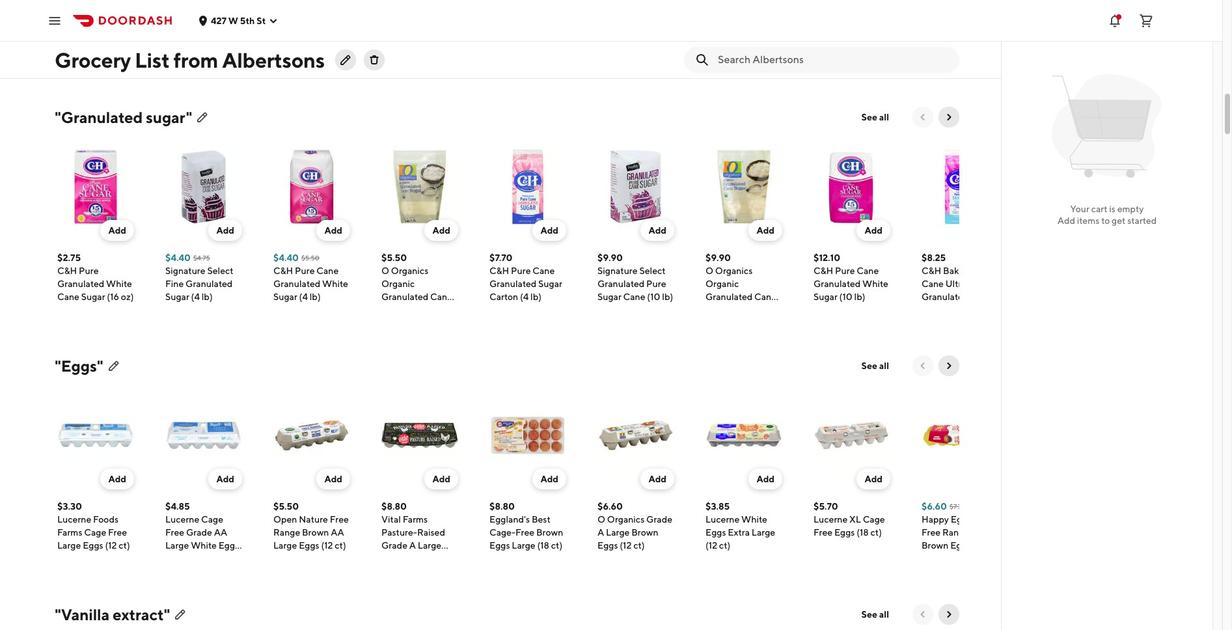 Task type: vqa. For each thing, say whether or not it's contained in the screenshot.
Two
yes



Task type: locate. For each thing, give the bounding box(es) containing it.
add up the $2.75 c&h pure granulated white cane sugar (16 oz)
[[108, 225, 126, 236]]

1 organic from the left
[[382, 279, 415, 289]]

0 horizontal spatial $4.40
[[57, 4, 83, 14]]

$6.60
[[598, 502, 623, 512], [922, 502, 948, 512]]

$12.10 c&h pure cane granulated white sugar (10 lb)
[[814, 253, 889, 302]]

farms up the raised on the bottom of the page
[[403, 515, 428, 525]]

$7.70 up carton
[[490, 253, 513, 263]]

lucerne down $3.30
[[57, 515, 91, 525]]

lucerne up sweet
[[57, 17, 91, 27]]

1 horizontal spatial (18
[[538, 541, 550, 551]]

butter inside 'tillamook extra creamy unsalted butter sticks (16 oz)'
[[814, 43, 841, 53]]

grocery list from albertsons
[[55, 48, 325, 72]]

1 vertical spatial see all
[[862, 361, 890, 371]]

see all for extract"
[[862, 610, 890, 620]]

0 horizontal spatial (10
[[648, 292, 661, 302]]

eggland's
[[490, 515, 530, 525]]

add up $6.60 o organics grade a large brown eggs (12 ct)
[[649, 474, 667, 485]]

update list image for "vanilla extract"
[[175, 610, 186, 620]]

lucerne down the $5.70
[[814, 515, 848, 525]]

1 select from the left
[[207, 266, 234, 276]]

(10 inside $9.90 signature select granulated pure sugar cane (10 lb)
[[648, 292, 661, 302]]

sticks down two
[[734, 43, 759, 53]]

$6.60 for happy
[[922, 502, 948, 512]]

1 horizontal spatial $8.80
[[490, 502, 515, 512]]

1 horizontal spatial cage
[[201, 515, 223, 525]]

$8.80 up vital
[[382, 502, 407, 512]]

1 vertical spatial previous image
[[918, 361, 929, 371]]

kerrygold
[[382, 17, 422, 27], [490, 17, 531, 27], [706, 17, 747, 27]]

land for land o'lakes unsalted butter sticks (4 ct)
[[274, 17, 294, 27]]

3 see from the top
[[862, 610, 878, 620]]

lucerne inside $4.85 lucerne cage free grade aa large white eggs (18 ct)
[[165, 515, 199, 525]]

2 challenge from the left
[[922, 17, 965, 27]]

o for o organics organic granulated cane sugar (64 oz)
[[706, 266, 714, 276]]

add for $5.70 lucerne xl cage free eggs (18 ct)
[[865, 474, 883, 485]]

white
[[106, 279, 132, 289], [322, 279, 348, 289], [863, 279, 889, 289], [742, 515, 768, 525], [191, 541, 217, 551]]

eggs inside $3.30 lucerne foods farms cage free large eggs (12 ct)
[[83, 541, 103, 551]]

(12
[[105, 541, 117, 551], [321, 541, 333, 551], [620, 541, 632, 551], [706, 541, 718, 551], [973, 541, 985, 551], [404, 554, 416, 564]]

2 vertical spatial (18
[[165, 554, 178, 564]]

kerrygold inside kerrygold pure irish unsalted butter (8 oz)
[[490, 17, 531, 27]]

organic inside $9.90 o organics organic granulated cane sugar (64 oz)
[[706, 279, 739, 289]]

5 c&h from the left
[[922, 266, 942, 276]]

granulated inside the $12.10 c&h pure cane granulated white sugar (10 lb)
[[814, 279, 861, 289]]

sugar
[[539, 279, 563, 289], [81, 292, 105, 302], [165, 292, 189, 302], [274, 292, 298, 302], [598, 292, 622, 302], [814, 292, 838, 302], [971, 292, 995, 302], [382, 305, 406, 315], [706, 305, 730, 315]]

(18 down best at the bottom
[[538, 541, 550, 551]]

"granulated
[[55, 108, 143, 126]]

1 vertical spatial update list image
[[198, 112, 208, 122]]

1 range from the left
[[274, 528, 300, 538]]

2 c&h from the left
[[274, 266, 293, 276]]

update list image left delete list icon
[[341, 55, 351, 65]]

0 vertical spatial previous image
[[918, 112, 929, 122]]

$9.90 for o
[[706, 253, 731, 263]]

"vanilla
[[55, 606, 110, 624]]

1 horizontal spatial update list image
[[198, 112, 208, 122]]

3 kerrygold from the left
[[706, 17, 747, 27]]

1 vertical spatial a
[[410, 541, 416, 551]]

2 o'lakes from the left
[[621, 17, 654, 27]]

organic up (64
[[706, 279, 739, 289]]

c&h for c&h pure granulated white cane sugar (16 oz)
[[57, 266, 77, 276]]

to
[[1102, 216, 1111, 226]]

lucerne down $4.85
[[165, 515, 199, 525]]

update list image right "extract""
[[175, 610, 186, 620]]

0 vertical spatial next image
[[944, 112, 955, 122]]

eggs inside $6.60 $7.70 happy egg co. free range large brown eggs (12 ct)
[[951, 541, 972, 551]]

cage inside $4.85 lucerne cage free grade aa large white eggs (18 ct)
[[201, 515, 223, 525]]

large inside $3.30 lucerne foods farms cage free large eggs (12 ct)
[[57, 541, 81, 551]]

0 horizontal spatial $7.70
[[490, 253, 513, 263]]

1 vertical spatial foods
[[93, 515, 119, 525]]

$5.50 inside $5.50 open nature free range brown aa large eggs (12 ct)
[[274, 502, 299, 512]]

2 irish from the left
[[490, 30, 507, 40]]

1 horizontal spatial select
[[640, 266, 666, 276]]

$5.50 for $5.50 o organics organic granulated cane sugar (32 oz)
[[382, 253, 407, 263]]

0 horizontal spatial cage
[[84, 528, 106, 538]]

2 horizontal spatial (16
[[869, 43, 881, 53]]

raised
[[417, 528, 445, 538]]

previous image
[[918, 112, 929, 122], [918, 361, 929, 371], [918, 610, 929, 620]]

ct) inside $5.50 open nature free range brown aa large eggs (12 ct)
[[335, 541, 346, 551]]

0 vertical spatial farms
[[403, 515, 428, 525]]

eggs inside $8.80 eggland's best cage-free brown eggs large (18 ct)
[[490, 541, 510, 551]]

0 horizontal spatial irish
[[421, 30, 439, 40]]

1 horizontal spatial kerrygold
[[490, 17, 531, 27]]

foods inside $3.30 lucerne foods farms cage free large eggs (12 ct)
[[93, 515, 119, 525]]

2 horizontal spatial o
[[706, 266, 714, 276]]

2 horizontal spatial update list image
[[341, 55, 351, 65]]

all for sugar"
[[880, 112, 890, 122]]

granulated inside $7.70 c&h pure cane granulated sugar carton (4 lb)
[[490, 279, 537, 289]]

all for extract"
[[880, 610, 890, 620]]

2 horizontal spatial sticks
[[843, 43, 867, 53]]

1 $9.90 from the left
[[598, 253, 623, 263]]

oz) inside kerrygold grass- fed pure irish unsalted butter (8 oz)
[[382, 56, 394, 66]]

3 c&h from the left
[[490, 266, 510, 276]]

2 vertical spatial grade
[[382, 541, 408, 551]]

0 horizontal spatial o
[[382, 266, 390, 276]]

$4.40 inside $4.40 $5.50 c&h pure cane granulated white sugar (4 lb)
[[274, 253, 299, 263]]

(32
[[407, 305, 421, 315]]

1 horizontal spatial $6.60
[[922, 502, 948, 512]]

2 next image from the top
[[944, 361, 955, 371]]

challenge up whipped
[[922, 17, 965, 27]]

1 land from the left
[[274, 17, 294, 27]]

1 $8.80 from the left
[[382, 502, 407, 512]]

0 vertical spatial see all
[[862, 112, 890, 122]]

0 horizontal spatial update list image
[[175, 610, 186, 620]]

2 horizontal spatial $5.50
[[382, 253, 407, 263]]

2 horizontal spatial grade
[[647, 515, 673, 525]]

$4.40 $4.75 signature select fine granulated sugar (4 lb)
[[165, 253, 234, 302]]

pure inside kerrygold pure irish two unsalted butter sticks (8 oz)
[[749, 17, 768, 27]]

eggs
[[706, 528, 727, 538], [835, 528, 855, 538], [83, 541, 103, 551], [219, 541, 239, 551], [299, 541, 320, 551], [490, 541, 510, 551], [598, 541, 618, 551], [951, 541, 972, 551], [382, 554, 402, 564]]

previous image for sugar"
[[918, 112, 929, 122]]

o inside $5.50 o organics organic granulated cane sugar (32 oz)
[[382, 266, 390, 276]]

brown
[[302, 528, 329, 538], [537, 528, 564, 538], [632, 528, 659, 538], [922, 541, 949, 551]]

$8.80 for eggland's
[[490, 502, 515, 512]]

oz) inside kerrygold pure irish two unsalted butter sticks (8 oz)
[[706, 56, 719, 66]]

0 horizontal spatial range
[[274, 528, 300, 538]]

1 foods from the top
[[93, 17, 119, 27]]

challenge inside the '$4.20 challenge butter unsalted european style (8 oz)'
[[165, 17, 208, 27]]

1 horizontal spatial extra
[[856, 17, 878, 27]]

open nature free range brown aa large eggs (12 ct) image
[[274, 397, 350, 474]]

1 horizontal spatial a
[[598, 528, 605, 538]]

lucerne
[[57, 17, 91, 27], [57, 515, 91, 525], [165, 515, 199, 525], [706, 515, 740, 525], [814, 515, 848, 525]]

1 horizontal spatial o'lakes
[[621, 17, 654, 27]]

a inside $6.60 o organics grade a large brown eggs (12 ct)
[[598, 528, 605, 538]]

unsalted
[[165, 30, 203, 40], [274, 30, 311, 40], [509, 30, 547, 40], [626, 30, 664, 40], [744, 30, 782, 40], [848, 30, 886, 40], [922, 30, 960, 40], [86, 43, 123, 53], [382, 43, 419, 53]]

ct) inside $8.80 eggland's best cage-free brown eggs large (18 ct)
[[552, 541, 563, 551]]

2 vertical spatial see all button
[[854, 604, 898, 625]]

oz) inside the '$4.20 challenge butter unsalted european style (8 oz)'
[[165, 56, 178, 66]]

2 range from the left
[[943, 528, 970, 538]]

3 all from the top
[[880, 610, 890, 620]]

organic inside $5.50 o organics organic granulated cane sugar (32 oz)
[[382, 279, 415, 289]]

organics for $5.50
[[391, 266, 429, 276]]

3 see all from the top
[[862, 610, 890, 620]]

0 vertical spatial extra
[[856, 17, 878, 27]]

large
[[606, 528, 630, 538], [752, 528, 776, 538], [972, 528, 995, 538], [57, 541, 81, 551], [165, 541, 189, 551], [274, 541, 297, 551], [418, 541, 442, 551], [512, 541, 536, 551]]

oz) inside the $2.75 c&h pure granulated white cane sugar (16 oz)
[[121, 292, 134, 302]]

$9.90 signature select granulated pure sugar cane (10 lb)
[[598, 253, 674, 302]]

c&h for c&h baker's pure cane ultrafine granulated sugar (4 lb)
[[922, 266, 942, 276]]

open menu image
[[47, 13, 63, 28]]

1 vertical spatial extra
[[728, 528, 750, 538]]

sugar inside $7.70 c&h pure cane granulated sugar carton (4 lb)
[[539, 279, 563, 289]]

1 vertical spatial see
[[862, 361, 878, 371]]

c&h for c&h pure cane granulated sugar carton (4 lb)
[[490, 266, 510, 276]]

2 vertical spatial see all
[[862, 610, 890, 620]]

lucerne down $3.85
[[706, 515, 740, 525]]

1 horizontal spatial land
[[598, 17, 619, 27]]

egg
[[951, 515, 968, 525]]

1 horizontal spatial organics
[[608, 515, 645, 525]]

land for land o'lakes butter unsalted (1 lb)
[[598, 17, 619, 27]]

0 horizontal spatial (18
[[165, 554, 178, 564]]

free inside $3.30 lucerne foods farms cage free large eggs (12 ct)
[[108, 528, 127, 538]]

2 see all button from the top
[[854, 356, 898, 376]]

2 kerrygold from the left
[[490, 17, 531, 27]]

1 vertical spatial grade
[[186, 528, 212, 538]]

2 vertical spatial (16
[[107, 292, 119, 302]]

1 $6.60 from the left
[[598, 502, 623, 512]]

1 horizontal spatial farms
[[403, 515, 428, 525]]

1 horizontal spatial (16
[[107, 292, 119, 302]]

extra
[[856, 17, 878, 27], [728, 528, 750, 538]]

1 all from the top
[[880, 112, 890, 122]]

select inside $4.40 $4.75 signature select fine granulated sugar (4 lb)
[[207, 266, 234, 276]]

organics for $6.60
[[608, 515, 645, 525]]

free
[[330, 515, 349, 525], [108, 528, 127, 538], [165, 528, 184, 538], [516, 528, 535, 538], [814, 528, 833, 538], [922, 528, 941, 538]]

2 vertical spatial update list image
[[175, 610, 186, 620]]

2 signature from the left
[[598, 266, 638, 276]]

1 vertical spatial (16
[[57, 56, 69, 66]]

european
[[165, 43, 206, 53]]

foods
[[93, 17, 119, 27], [93, 515, 119, 525]]

2 horizontal spatial irish
[[706, 30, 724, 40]]

oz) inside $5.50 o organics organic granulated cane sugar (32 oz)
[[423, 305, 436, 315]]

2 organic from the left
[[706, 279, 739, 289]]

(16 inside 'tillamook extra creamy unsalted butter sticks (16 oz)'
[[869, 43, 881, 53]]

(18
[[857, 528, 869, 538], [538, 541, 550, 551], [165, 554, 178, 564]]

aa
[[214, 528, 227, 538], [331, 528, 344, 538]]

1 horizontal spatial challenge
[[922, 17, 965, 27]]

$7.70 c&h pure cane granulated sugar carton (4 lb)
[[490, 253, 563, 302]]

$4.40 inside $4.40 $4.95 lucerne foods sweet cream butter unsalted (16 oz)
[[57, 4, 83, 14]]

0 horizontal spatial kerrygold
[[382, 17, 422, 27]]

lb) inside $4.40 $4.75 signature select fine granulated sugar (4 lb)
[[202, 292, 213, 302]]

1 horizontal spatial aa
[[331, 528, 344, 538]]

eggs inside $5.50 open nature free range brown aa large eggs (12 ct)
[[299, 541, 320, 551]]

1 signature from the left
[[165, 266, 206, 276]]

1 horizontal spatial $4.40
[[165, 253, 191, 263]]

0 horizontal spatial farms
[[57, 528, 82, 538]]

c&h inside $8.25 c&h baker's pure cane ultrafine granulated sugar (4 lb)
[[922, 266, 942, 276]]

0 horizontal spatial grade
[[186, 528, 212, 538]]

1 horizontal spatial grade
[[382, 541, 408, 551]]

unsalted inside "challenge butter unsalted whipped butter (8 oz)"
[[922, 30, 960, 40]]

add up $3.30 lucerne foods farms cage free large eggs (12 ct)
[[108, 474, 126, 485]]

sticks down creamy
[[843, 43, 867, 53]]

add for $6.60 o organics grade a large brown eggs (12 ct)
[[649, 474, 667, 485]]

2 sticks from the left
[[734, 43, 759, 53]]

1 horizontal spatial sticks
[[734, 43, 759, 53]]

cane inside $9.90 o organics organic granulated cane sugar (64 oz)
[[755, 292, 777, 302]]

(18 down xl
[[857, 528, 869, 538]]

add up $5.50 o organics organic granulated cane sugar (32 oz)
[[433, 225, 451, 236]]

0 horizontal spatial $6.60
[[598, 502, 623, 512]]

3 irish from the left
[[706, 30, 724, 40]]

large inside $8.80 vital farms pasture-raised grade a large eggs (12 ct)
[[418, 541, 442, 551]]

2 horizontal spatial (18
[[857, 528, 869, 538]]

0 horizontal spatial a
[[410, 541, 416, 551]]

427 w 5th st
[[211, 15, 266, 26]]

1 horizontal spatial irish
[[490, 30, 507, 40]]

pure inside $7.70 c&h pure cane granulated sugar carton (4 lb)
[[511, 266, 531, 276]]

update list image
[[341, 55, 351, 65], [198, 112, 208, 122], [175, 610, 186, 620]]

add up $7.70 c&h pure cane granulated sugar carton (4 lb)
[[541, 225, 559, 236]]

see all
[[862, 112, 890, 122], [862, 361, 890, 371], [862, 610, 890, 620]]

update list image right sugar"
[[198, 112, 208, 122]]

add up $4.40 $4.75 signature select fine granulated sugar (4 lb) at left top
[[216, 225, 234, 236]]

(16
[[869, 43, 881, 53], [57, 56, 69, 66], [107, 292, 119, 302]]

butter inside kerrygold grass- fed pure irish unsalted butter (8 oz)
[[421, 43, 448, 53]]

butter
[[210, 17, 237, 27], [967, 17, 993, 27], [313, 30, 339, 40], [598, 30, 625, 40], [57, 43, 84, 53], [421, 43, 448, 53], [490, 43, 516, 53], [706, 43, 733, 53], [814, 43, 841, 53], [963, 43, 990, 53]]

0 horizontal spatial signature
[[165, 266, 206, 276]]

add for $3.30 lucerne foods farms cage free large eggs (12 ct)
[[108, 474, 126, 485]]

(4 inside land o'lakes unsalted butter sticks (4 ct)
[[300, 43, 309, 53]]

1 horizontal spatial $9.90
[[706, 253, 731, 263]]

select
[[207, 266, 234, 276], [640, 266, 666, 276]]

sticks down 427 w 5th st popup button
[[274, 43, 298, 53]]

next image
[[944, 112, 955, 122], [944, 361, 955, 371]]

c&h pure granulated white cane sugar (16 oz) image
[[57, 148, 134, 225]]

add for $2.75 c&h pure granulated white cane sugar (16 oz)
[[108, 225, 126, 236]]

free inside $8.80 eggland's best cage-free brown eggs large (18 ct)
[[516, 528, 535, 538]]

1 kerrygold from the left
[[382, 17, 422, 27]]

$3.85 lucerne white eggs extra large (12 ct)
[[706, 502, 776, 551]]

(12 inside $5.50 open nature free range brown aa large eggs (12 ct)
[[321, 541, 333, 551]]

4 c&h from the left
[[814, 266, 834, 276]]

vital farms pasture-raised grade a large eggs (12 ct) image
[[382, 397, 459, 474]]

free inside $5.50 open nature free range brown aa large eggs (12 ct)
[[330, 515, 349, 525]]

(16 inside the $2.75 c&h pure granulated white cane sugar (16 oz)
[[107, 292, 119, 302]]

next image
[[944, 610, 955, 620]]

2 $8.80 from the left
[[490, 502, 515, 512]]

see all button for extract"
[[854, 604, 898, 625]]

from
[[174, 48, 218, 72]]

1 see all button from the top
[[854, 107, 898, 128]]

1 vertical spatial next image
[[944, 361, 955, 371]]

add up '$3.85 lucerne white eggs extra large (12 ct)'
[[757, 474, 775, 485]]

1 vertical spatial farms
[[57, 528, 82, 538]]

all
[[880, 112, 890, 122], [880, 361, 890, 371], [880, 610, 890, 620]]

lucerne foods farms cage free large eggs (12 ct) image
[[57, 397, 134, 474]]

1 (10 from the left
[[648, 292, 661, 302]]

$4.40 inside $4.40 $4.75 signature select fine granulated sugar (4 lb)
[[165, 253, 191, 263]]

2 select from the left
[[640, 266, 666, 276]]

delete list image
[[369, 55, 380, 65]]

5th
[[240, 15, 255, 26]]

0 vertical spatial (18
[[857, 528, 869, 538]]

(10 for sugar
[[840, 292, 853, 302]]

0 horizontal spatial extra
[[728, 528, 750, 538]]

0 vertical spatial $7.70
[[490, 253, 513, 263]]

extra down $3.85
[[728, 528, 750, 538]]

2 (10 from the left
[[840, 292, 853, 302]]

sugar"
[[146, 108, 192, 126]]

2 foods from the top
[[93, 515, 119, 525]]

(18 inside $4.85 lucerne cage free grade aa large white eggs (18 ct)
[[165, 554, 178, 564]]

2 horizontal spatial organics
[[716, 266, 753, 276]]

1 aa from the left
[[214, 528, 227, 538]]

1 next image from the top
[[944, 112, 955, 122]]

granulated
[[57, 279, 104, 289], [186, 279, 233, 289], [274, 279, 321, 289], [490, 279, 537, 289], [598, 279, 645, 289], [814, 279, 861, 289], [382, 292, 429, 302], [706, 292, 753, 302], [922, 292, 969, 302]]

0 vertical spatial (16
[[869, 43, 881, 53]]

baker's
[[944, 266, 974, 276]]

(18 inside $8.80 eggland's best cage-free brown eggs large (18 ct)
[[538, 541, 550, 551]]

sugar inside the $12.10 c&h pure cane granulated white sugar (10 lb)
[[814, 292, 838, 302]]

organics inside $6.60 o organics grade a large brown eggs (12 ct)
[[608, 515, 645, 525]]

2 land from the left
[[598, 17, 619, 27]]

add up the $12.10 c&h pure cane granulated white sugar (10 lb)
[[865, 225, 883, 236]]

0 horizontal spatial organic
[[382, 279, 415, 289]]

xl
[[850, 515, 862, 525]]

add for $3.85 lucerne white eggs extra large (12 ct)
[[757, 474, 775, 485]]

0 vertical spatial see
[[862, 112, 878, 122]]

$5.50
[[382, 253, 407, 263], [302, 254, 320, 262], [274, 502, 299, 512]]

1 vertical spatial all
[[880, 361, 890, 371]]

2 $9.90 from the left
[[706, 253, 731, 263]]

open
[[274, 515, 297, 525]]

$5.50 inside $5.50 o organics organic granulated cane sugar (32 oz)
[[382, 253, 407, 263]]

$8.80 inside $8.80 eggland's best cage-free brown eggs large (18 ct)
[[490, 502, 515, 512]]

cart
[[1092, 204, 1108, 214]]

c&h
[[57, 266, 77, 276], [274, 266, 293, 276], [490, 266, 510, 276], [814, 266, 834, 276], [922, 266, 942, 276]]

add up $9.90 signature select granulated pure sugar cane (10 lb)
[[649, 225, 667, 236]]

$8.80 up eggland's
[[490, 502, 515, 512]]

o
[[382, 266, 390, 276], [706, 266, 714, 276], [598, 515, 606, 525]]

ct) inside $4.85 lucerne cage free grade aa large white eggs (18 ct)
[[179, 554, 191, 564]]

3 see all button from the top
[[854, 604, 898, 625]]

$8.80 inside $8.80 vital farms pasture-raised grade a large eggs (12 ct)
[[382, 502, 407, 512]]

1 o'lakes from the left
[[296, 17, 330, 27]]

style
[[208, 43, 229, 53]]

organic
[[382, 279, 415, 289], [706, 279, 739, 289]]

add up the raised on the bottom of the page
[[433, 474, 451, 485]]

1 c&h from the left
[[57, 266, 77, 276]]

1 vertical spatial (18
[[538, 541, 550, 551]]

range down open
[[274, 528, 300, 538]]

2 all from the top
[[880, 361, 890, 371]]

see
[[862, 112, 878, 122], [862, 361, 878, 371], [862, 610, 878, 620]]

c&h inside the $12.10 c&h pure cane granulated white sugar (10 lb)
[[814, 266, 834, 276]]

2 horizontal spatial kerrygold
[[706, 17, 747, 27]]

farms down $3.30
[[57, 528, 82, 538]]

2 vertical spatial all
[[880, 610, 890, 620]]

butter inside land o'lakes unsalted butter sticks (4 ct)
[[313, 30, 339, 40]]

(10
[[648, 292, 661, 302], [840, 292, 853, 302]]

granulated inside $9.90 o organics organic granulated cane sugar (64 oz)
[[706, 292, 753, 302]]

(8
[[230, 43, 239, 53], [449, 43, 458, 53], [518, 43, 527, 53], [761, 43, 770, 53], [922, 56, 931, 66]]

lb) inside $4.40 $5.50 c&h pure cane granulated white sugar (4 lb)
[[310, 292, 321, 302]]

creamy
[[814, 30, 847, 40]]

1 see all from the top
[[862, 112, 890, 122]]

1 horizontal spatial o
[[598, 515, 606, 525]]

oz) inside "challenge butter unsalted whipped butter (8 oz)"
[[933, 56, 945, 66]]

c&h inside $7.70 c&h pure cane granulated sugar carton (4 lb)
[[490, 266, 510, 276]]

organics inside $9.90 o organics organic granulated cane sugar (64 oz)
[[716, 266, 753, 276]]

$5.50 for $5.50 open nature free range brown aa large eggs (12 ct)
[[274, 502, 299, 512]]

2 $6.60 from the left
[[922, 502, 948, 512]]

add up best at the bottom
[[541, 474, 559, 485]]

3 sticks from the left
[[843, 43, 867, 53]]

0 horizontal spatial organics
[[391, 266, 429, 276]]

challenge
[[165, 17, 208, 27], [922, 17, 965, 27]]

0 vertical spatial all
[[880, 112, 890, 122]]

tillamook
[[814, 17, 854, 27]]

farms inside $3.30 lucerne foods farms cage free large eggs (12 ct)
[[57, 528, 82, 538]]

1 challenge from the left
[[165, 17, 208, 27]]

kerrygold for two
[[706, 17, 747, 27]]

extra right tillamook
[[856, 17, 878, 27]]

(18 down $4.85
[[165, 554, 178, 564]]

0 vertical spatial grade
[[647, 515, 673, 525]]

1 see from the top
[[862, 112, 878, 122]]

signature select fine granulated sugar (4 lb) image
[[165, 148, 242, 225]]

0 horizontal spatial (16
[[57, 56, 69, 66]]

1 irish from the left
[[421, 30, 439, 40]]

$7.70
[[490, 253, 513, 263], [950, 503, 966, 511]]

1 horizontal spatial range
[[943, 528, 970, 538]]

extra inside 'tillamook extra creamy unsalted butter sticks (16 oz)'
[[856, 17, 878, 27]]

2 vertical spatial previous image
[[918, 610, 929, 620]]

o for o organics organic granulated cane sugar (32 oz)
[[382, 266, 390, 276]]

large inside $5.50 open nature free range brown aa large eggs (12 ct)
[[274, 541, 297, 551]]

1 sticks from the left
[[274, 43, 298, 53]]

add for $9.90 signature select granulated pure sugar cane (10 lb)
[[649, 225, 667, 236]]

1 vertical spatial see all button
[[854, 356, 898, 376]]

0 horizontal spatial aa
[[214, 528, 227, 538]]

grass-
[[424, 17, 452, 27]]

lucerne for $3.30
[[57, 515, 91, 525]]

2 vertical spatial see
[[862, 610, 878, 620]]

select inside $9.90 signature select granulated pure sugar cane (10 lb)
[[640, 266, 666, 276]]

(4 inside $7.70 c&h pure cane granulated sugar carton (4 lb)
[[520, 292, 529, 302]]

$9.90 inside $9.90 o organics organic granulated cane sugar (64 oz)
[[706, 253, 731, 263]]

happy
[[922, 515, 950, 525]]

range down egg
[[943, 528, 970, 538]]

add up $4.40 $5.50 c&h pure cane granulated white sugar (4 lb)
[[325, 225, 343, 236]]

see all button
[[854, 107, 898, 128], [854, 356, 898, 376], [854, 604, 898, 625]]

1 horizontal spatial signature
[[598, 266, 638, 276]]

0 horizontal spatial o'lakes
[[296, 17, 330, 27]]

land
[[274, 17, 294, 27], [598, 17, 619, 27]]

2 horizontal spatial cage
[[863, 515, 886, 525]]

irish
[[421, 30, 439, 40], [490, 30, 507, 40], [706, 30, 724, 40]]

unsalted inside kerrygold pure irish two unsalted butter sticks (8 oz)
[[744, 30, 782, 40]]

lb) inside $8.25 c&h baker's pure cane ultrafine granulated sugar (4 lb)
[[933, 305, 944, 315]]

happy egg co. free range large brown eggs (12 ct) image
[[922, 397, 999, 474]]

0 horizontal spatial challenge
[[165, 17, 208, 27]]

3 previous image from the top
[[918, 610, 929, 620]]

see for sugar"
[[862, 112, 878, 122]]

0 horizontal spatial select
[[207, 266, 234, 276]]

$6.60 inside $6.60 o organics grade a large brown eggs (12 ct)
[[598, 502, 623, 512]]

"granulated sugar"
[[55, 108, 192, 126]]

add for $8.80 eggland's best cage-free brown eggs large (18 ct)
[[541, 474, 559, 485]]

1 horizontal spatial (10
[[840, 292, 853, 302]]

0 horizontal spatial $9.90
[[598, 253, 623, 263]]

add down your
[[1058, 216, 1076, 226]]

0 horizontal spatial land
[[274, 17, 294, 27]]

previous image for extract"
[[918, 610, 929, 620]]

$7.70 up egg
[[950, 503, 966, 511]]

add up $5.70 lucerne xl cage free eggs (18 ct)
[[865, 474, 883, 485]]

0 vertical spatial foods
[[93, 17, 119, 27]]

white inside $4.85 lucerne cage free grade aa large white eggs (18 ct)
[[191, 541, 217, 551]]

free inside $5.70 lucerne xl cage free eggs (18 ct)
[[814, 528, 833, 538]]

signature
[[165, 266, 206, 276], [598, 266, 638, 276]]

organic up (32
[[382, 279, 415, 289]]

2 aa from the left
[[331, 528, 344, 538]]

0 horizontal spatial $5.50
[[274, 502, 299, 512]]

$6.60 for organics
[[598, 502, 623, 512]]

challenge down $4.20
[[165, 17, 208, 27]]

challenge inside "challenge butter unsalted whipped butter (8 oz)"
[[922, 17, 965, 27]]

0 vertical spatial a
[[598, 528, 605, 538]]

(4 inside $8.25 c&h baker's pure cane ultrafine granulated sugar (4 lb)
[[922, 305, 931, 315]]

"eggs"
[[55, 357, 103, 375]]

add up $9.90 o organics organic granulated cane sugar (64 oz)
[[757, 225, 775, 236]]

1 previous image from the top
[[918, 112, 929, 122]]

(18 inside $5.70 lucerne xl cage free eggs (18 ct)
[[857, 528, 869, 538]]

add up nature
[[325, 474, 343, 485]]

unsalted inside kerrygold pure irish unsalted butter (8 oz)
[[509, 30, 547, 40]]

lucerne inside '$3.85 lucerne white eggs extra large (12 ct)'
[[706, 515, 740, 525]]

lucerne for $4.85
[[165, 515, 199, 525]]

irish for kerrygold pure irish unsalted butter (8 oz)
[[490, 30, 507, 40]]

$6.60 $7.70 happy egg co. free range large brown eggs (12 ct)
[[922, 502, 998, 551]]

next image for "eggs"
[[944, 361, 955, 371]]

o organics organic granulated cane sugar (64 oz) image
[[706, 148, 783, 225]]

cane inside $4.40 $5.50 c&h pure cane granulated white sugar (4 lb)
[[317, 266, 339, 276]]

add up $4.85 lucerne cage free grade aa large white eggs (18 ct)
[[216, 474, 234, 485]]

1 horizontal spatial $7.70
[[950, 503, 966, 511]]



Task type: describe. For each thing, give the bounding box(es) containing it.
lucerne for $5.70
[[814, 515, 848, 525]]

butter inside kerrygold pure irish unsalted butter (8 oz)
[[490, 43, 516, 53]]

lucerne xl cage free eggs (18 ct) image
[[814, 397, 891, 474]]

started
[[1128, 216, 1158, 226]]

c&h baker's pure cane ultrafine granulated sugar (4 lb) image
[[922, 148, 999, 225]]

(4 inside $4.40 $4.75 signature select fine granulated sugar (4 lb)
[[191, 292, 200, 302]]

nature
[[299, 515, 328, 525]]

2 see all from the top
[[862, 361, 890, 371]]

pure inside $8.25 c&h baker's pure cane ultrafine granulated sugar (4 lb)
[[976, 266, 996, 276]]

brown inside $5.50 open nature free range brown aa large eggs (12 ct)
[[302, 528, 329, 538]]

grocery
[[55, 48, 131, 72]]

sugar inside $4.40 $5.50 c&h pure cane granulated white sugar (4 lb)
[[274, 292, 298, 302]]

add for $9.90 o organics organic granulated cane sugar (64 oz)
[[757, 225, 775, 236]]

eggs inside '$3.85 lucerne white eggs extra large (12 ct)'
[[706, 528, 727, 538]]

$4.40 $5.50 c&h pure cane granulated white sugar (4 lb)
[[274, 253, 348, 302]]

o for o organics grade a large brown eggs (12 ct)
[[598, 515, 606, 525]]

$2.75
[[57, 253, 81, 263]]

oz) inside 'tillamook extra creamy unsalted butter sticks (16 oz)'
[[814, 56, 827, 66]]

see all for sugar"
[[862, 112, 890, 122]]

c&h pure cane granulated sugar carton (4 lb) image
[[490, 148, 567, 225]]

$5.70 lucerne xl cage free eggs (18 ct)
[[814, 502, 886, 538]]

brown inside $8.80 eggland's best cage-free brown eggs large (18 ct)
[[537, 528, 564, 538]]

white inside the $2.75 c&h pure granulated white cane sugar (16 oz)
[[106, 279, 132, 289]]

irish inside kerrygold grass- fed pure irish unsalted butter (8 oz)
[[421, 30, 439, 40]]

eggs inside $4.85 lucerne cage free grade aa large white eggs (18 ct)
[[219, 541, 239, 551]]

kerrygold for unsalted
[[490, 17, 531, 27]]

$4.85
[[165, 502, 190, 512]]

two
[[725, 30, 743, 40]]

kerrygold grass- fed pure irish unsalted butter (8 oz)
[[382, 17, 458, 66]]

c&h pure cane granulated white sugar (10 lb) image
[[814, 148, 891, 225]]

$4.95
[[85, 5, 103, 13]]

white inside '$3.85 lucerne white eggs extra large (12 ct)'
[[742, 515, 768, 525]]

sugar inside $8.25 c&h baker's pure cane ultrafine granulated sugar (4 lb)
[[971, 292, 995, 302]]

$4.40 $4.95 lucerne foods sweet cream butter unsalted (16 oz)
[[57, 4, 123, 66]]

$3.30 lucerne foods farms cage free large eggs (12 ct)
[[57, 502, 130, 551]]

free inside $4.85 lucerne cage free grade aa large white eggs (18 ct)
[[165, 528, 184, 538]]

st
[[257, 15, 266, 26]]

cane inside the $12.10 c&h pure cane granulated white sugar (10 lb)
[[857, 266, 879, 276]]

unsalted inside $4.40 $4.95 lucerne foods sweet cream butter unsalted (16 oz)
[[86, 43, 123, 53]]

$8.25
[[922, 253, 947, 263]]

granulated inside the $2.75 c&h pure granulated white cane sugar (16 oz)
[[57, 279, 104, 289]]

unsalted inside land o'lakes butter unsalted (1 lb)
[[626, 30, 664, 40]]

oz) inside $4.40 $4.95 lucerne foods sweet cream butter unsalted (16 oz)
[[71, 56, 84, 66]]

add for $4.40 $5.50 c&h pure cane granulated white sugar (4 lb)
[[325, 225, 343, 236]]

your cart is empty add items to get started
[[1058, 204, 1158, 226]]

ct) inside $6.60 o organics grade a large brown eggs (12 ct)
[[634, 541, 645, 551]]

granulated inside $8.25 c&h baker's pure cane ultrafine granulated sugar (4 lb)
[[922, 292, 969, 302]]

pure inside the $2.75 c&h pure granulated white cane sugar (16 oz)
[[79, 266, 99, 276]]

sugar inside $9.90 signature select granulated pure sugar cane (10 lb)
[[598, 292, 622, 302]]

lucerne cage free grade aa large white eggs (18 ct) image
[[165, 397, 242, 474]]

tillamook extra creamy unsalted butter sticks (16 oz)
[[814, 17, 886, 66]]

sweet
[[57, 30, 83, 40]]

ultrafine
[[946, 279, 983, 289]]

challenge butter unsalted whipped butter (8 oz)
[[922, 17, 993, 66]]

add for $7.70 c&h pure cane granulated sugar carton (4 lb)
[[541, 225, 559, 236]]

add for $12.10 c&h pure cane granulated white sugar (10 lb)
[[865, 225, 883, 236]]

see all button for sugar"
[[854, 107, 898, 128]]

brown inside $6.60 $7.70 happy egg co. free range large brown eggs (12 ct)
[[922, 541, 949, 551]]

butter inside $4.40 $4.95 lucerne foods sweet cream butter unsalted (16 oz)
[[57, 43, 84, 53]]

your
[[1071, 204, 1090, 214]]

(8 inside kerrygold grass- fed pure irish unsalted butter (8 oz)
[[449, 43, 458, 53]]

update list image
[[108, 361, 119, 371]]

cane inside $8.25 c&h baker's pure cane ultrafine granulated sugar (4 lb)
[[922, 279, 944, 289]]

2 previous image from the top
[[918, 361, 929, 371]]

butter inside land o'lakes butter unsalted (1 lb)
[[598, 30, 625, 40]]

empty
[[1118, 204, 1145, 214]]

(12 inside $6.60 $7.70 happy egg co. free range large brown eggs (12 ct)
[[973, 541, 985, 551]]

$12.10
[[814, 253, 841, 263]]

vital
[[382, 515, 401, 525]]

427 w 5th st button
[[198, 15, 279, 26]]

add for $5.50 open nature free range brown aa large eggs (12 ct)
[[325, 474, 343, 485]]

unsalted inside kerrygold grass- fed pure irish unsalted butter (8 oz)
[[382, 43, 419, 53]]

$5.50 o organics organic granulated cane sugar (32 oz)
[[382, 253, 453, 315]]

notification bell image
[[1108, 13, 1124, 28]]

(64
[[732, 305, 746, 315]]

$4.85 lucerne cage free grade aa large white eggs (18 ct)
[[165, 502, 239, 564]]

lucerne for $3.85
[[706, 515, 740, 525]]

add for $4.40 $4.75 signature select fine granulated sugar (4 lb)
[[216, 225, 234, 236]]

$4.40 for signature
[[165, 253, 191, 263]]

farms inside $8.80 vital farms pasture-raised grade a large eggs (12 ct)
[[403, 515, 428, 525]]

$8.80 for vital
[[382, 502, 407, 512]]

next image for "granulated sugar"
[[944, 112, 955, 122]]

sugar inside the $2.75 c&h pure granulated white cane sugar (16 oz)
[[81, 292, 105, 302]]

$4.20 challenge butter unsalted european style (8 oz)
[[165, 4, 239, 66]]

sugar inside $9.90 o organics organic granulated cane sugar (64 oz)
[[706, 305, 730, 315]]

add for $8.80 vital farms pasture-raised grade a large eggs (12 ct)
[[433, 474, 451, 485]]

add for $4.85 lucerne cage free grade aa large white eggs (18 ct)
[[216, 474, 234, 485]]

organic for $9.90
[[706, 279, 739, 289]]

carton
[[490, 292, 519, 302]]

$4.20
[[165, 4, 191, 14]]

o organics organic granulated cane sugar (32 oz) image
[[382, 148, 459, 225]]

$3.85
[[706, 502, 730, 512]]

w
[[228, 15, 238, 26]]

kerrygold for pure
[[382, 17, 422, 27]]

aa inside $5.50 open nature free range brown aa large eggs (12 ct)
[[331, 528, 344, 538]]

$5.70
[[814, 502, 839, 512]]

$4.75
[[193, 254, 210, 262]]

0 vertical spatial update list image
[[341, 55, 351, 65]]

$8.25 c&h baker's pure cane ultrafine granulated sugar (4 lb)
[[922, 253, 996, 315]]

eggs inside $5.70 lucerne xl cage free eggs (18 ct)
[[835, 528, 855, 538]]

is
[[1110, 204, 1116, 214]]

signature select granulated pure sugar cane (10 lb) image
[[598, 148, 675, 225]]

best
[[532, 515, 551, 525]]

grade inside $6.60 o organics grade a large brown eggs (12 ct)
[[647, 515, 673, 525]]

o'lakes for unsalted
[[621, 17, 654, 27]]

o organics grade a large brown eggs (12 ct) image
[[598, 397, 675, 474]]

427
[[211, 15, 227, 26]]

$6.60 o organics grade a large brown eggs (12 ct)
[[598, 502, 673, 551]]

add for $5.50 o organics organic granulated cane sugar (32 oz)
[[433, 225, 451, 236]]

2 see from the top
[[862, 361, 878, 371]]

pure inside kerrygold pure irish unsalted butter (8 oz)
[[532, 17, 552, 27]]

whipped
[[922, 43, 961, 53]]

$8.80 vital farms pasture-raised grade a large eggs (12 ct)
[[382, 502, 445, 564]]

$2.75 c&h pure granulated white cane sugar (16 oz)
[[57, 253, 134, 302]]

large inside $8.80 eggland's best cage-free brown eggs large (18 ct)
[[512, 541, 536, 551]]

(10 for cane
[[648, 292, 661, 302]]

kerrygold pure irish two unsalted butter sticks (8 oz)
[[706, 17, 782, 66]]

sugar inside $5.50 o organics organic granulated cane sugar (32 oz)
[[382, 305, 406, 315]]

pure inside $9.90 signature select granulated pure sugar cane (10 lb)
[[647, 279, 667, 289]]

c&h for c&h pure cane granulated white sugar (10 lb)
[[814, 266, 834, 276]]

ct) inside $5.70 lucerne xl cage free eggs (18 ct)
[[871, 528, 882, 538]]

sugar inside $4.40 $4.75 signature select fine granulated sugar (4 lb)
[[165, 292, 189, 302]]

"vanilla extract"
[[55, 606, 170, 624]]

organic for $5.50
[[382, 279, 415, 289]]

large inside '$3.85 lucerne white eggs extra large (12 ct)'
[[752, 528, 776, 538]]

pasture-
[[382, 528, 417, 538]]

unsalted inside land o'lakes unsalted butter sticks (4 ct)
[[274, 30, 311, 40]]

eggs inside $6.60 o organics grade a large brown eggs (12 ct)
[[598, 541, 618, 551]]

a inside $8.80 vital farms pasture-raised grade a large eggs (12 ct)
[[410, 541, 416, 551]]

$3.30
[[57, 502, 82, 512]]

kerrygold pure irish unsalted butter (8 oz)
[[490, 17, 552, 53]]

$8.80 eggland's best cage-free brown eggs large (18 ct)
[[490, 502, 564, 551]]

$5.50 open nature free range brown aa large eggs (12 ct)
[[274, 502, 349, 551]]

c&h pure cane granulated white sugar (4 lb) image
[[274, 148, 350, 225]]

ct) inside $8.80 vital farms pasture-raised grade a large eggs (12 ct)
[[418, 554, 429, 564]]

$4.40 for lucerne
[[57, 4, 83, 14]]

lucerne white eggs extra large (12 ct) image
[[706, 397, 783, 474]]

extract"
[[113, 606, 170, 624]]

cage inside $5.70 lucerne xl cage free eggs (18 ct)
[[863, 515, 886, 525]]

large inside $4.85 lucerne cage free grade aa large white eggs (18 ct)
[[165, 541, 189, 551]]

fine
[[165, 279, 184, 289]]

list
[[135, 48, 170, 72]]

$9.90 for signature
[[598, 253, 623, 263]]

organics for $9.90
[[716, 266, 753, 276]]

eggland's best cage-free brown eggs large (18 ct) image
[[490, 397, 567, 474]]

granulated inside $4.40 $4.75 signature select fine granulated sugar (4 lb)
[[186, 279, 233, 289]]

granulated inside $9.90 signature select granulated pure sugar cane (10 lb)
[[598, 279, 645, 289]]

unsalted inside 'tillamook extra creamy unsalted butter sticks (16 oz)'
[[848, 30, 886, 40]]

white inside the $12.10 c&h pure cane granulated white sugar (10 lb)
[[863, 279, 889, 289]]

$5.50 inside $4.40 $5.50 c&h pure cane granulated white sugar (4 lb)
[[302, 254, 320, 262]]

(12 inside $3.30 lucerne foods farms cage free large eggs (12 ct)
[[105, 541, 117, 551]]

items
[[1078, 216, 1100, 226]]

$4.40 for c&h
[[274, 253, 299, 263]]

$9.90 o organics organic granulated cane sugar (64 oz)
[[706, 253, 777, 315]]

range inside $6.60 $7.70 happy egg co. free range large brown eggs (12 ct)
[[943, 528, 970, 538]]

albertsons
[[222, 48, 325, 72]]

lb) inside the $12.10 c&h pure cane granulated white sugar (10 lb)
[[855, 292, 866, 302]]

co.
[[970, 515, 984, 525]]

large inside $6.60 o organics grade a large brown eggs (12 ct)
[[606, 528, 630, 538]]

cage-
[[490, 528, 516, 538]]

0 items, open order cart image
[[1139, 13, 1155, 28]]

see for extract"
[[862, 610, 878, 620]]

cane inside $7.70 c&h pure cane granulated sugar carton (4 lb)
[[533, 266, 555, 276]]

fed
[[382, 30, 398, 40]]

irish for kerrygold pure irish two unsalted butter sticks (8 oz)
[[706, 30, 724, 40]]

empty retail cart image
[[1047, 65, 1169, 188]]

add inside your cart is empty add items to get started
[[1058, 216, 1076, 226]]

(8 inside the '$4.20 challenge butter unsalted european style (8 oz)'
[[230, 43, 239, 53]]

get
[[1112, 216, 1126, 226]]

update list image for "granulated sugar"
[[198, 112, 208, 122]]

aa inside $4.85 lucerne cage free grade aa large white eggs (18 ct)
[[214, 528, 227, 538]]

land o'lakes unsalted butter sticks (4 ct)
[[274, 17, 339, 53]]

(1
[[666, 30, 672, 40]]

Search Albertsons search field
[[718, 53, 950, 67]]

o'lakes for butter
[[296, 17, 330, 27]]

land o'lakes butter unsalted (1 lb)
[[598, 17, 672, 53]]

cream
[[85, 30, 113, 40]]

(12 inside '$3.85 lucerne white eggs extra large (12 ct)'
[[706, 541, 718, 551]]

$7.70 inside $7.70 c&h pure cane granulated sugar carton (4 lb)
[[490, 253, 513, 263]]

free inside $6.60 $7.70 happy egg co. free range large brown eggs (12 ct)
[[922, 528, 941, 538]]

grade inside $4.85 lucerne cage free grade aa large white eggs (18 ct)
[[186, 528, 212, 538]]



